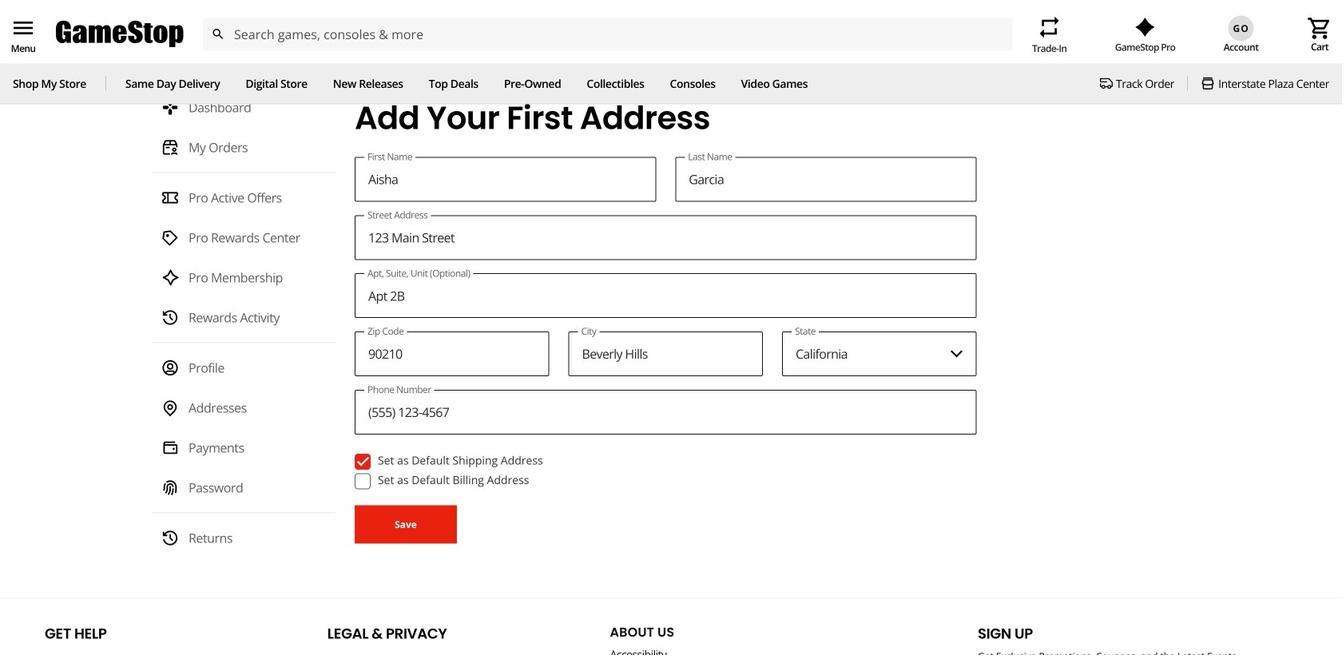 Task type: locate. For each thing, give the bounding box(es) containing it.
dashboard icon image
[[161, 99, 179, 116]]

returns icon image
[[161, 529, 179, 547]]

password icon image
[[161, 479, 179, 497]]

pro rewards center icon image
[[161, 229, 179, 247]]

None text field
[[355, 157, 656, 202], [675, 157, 977, 202], [355, 215, 977, 260], [568, 331, 763, 376], [355, 390, 977, 435], [355, 157, 656, 202], [675, 157, 977, 202], [355, 215, 977, 260], [568, 331, 763, 376], [355, 390, 977, 435]]

None search field
[[202, 18, 1013, 50]]

None telephone field
[[355, 331, 549, 376]]

None text field
[[355, 273, 977, 318]]

addresses icon image
[[161, 399, 179, 417]]

profile icon image
[[161, 359, 179, 377]]



Task type: vqa. For each thing, say whether or not it's contained in the screenshot.
Pro Membership Icon
yes



Task type: describe. For each thing, give the bounding box(es) containing it.
pro active offers icon image
[[161, 189, 179, 207]]

pro membership icon image
[[161, 269, 179, 287]]

gamestop image
[[56, 19, 184, 50]]

my orders icon image
[[161, 139, 179, 156]]

payments icon image
[[161, 439, 179, 457]]

Search games, consoles & more search field
[[234, 18, 984, 50]]

rewards activity icon image
[[161, 309, 179, 327]]

gamestop pro icon image
[[1135, 18, 1155, 37]]



